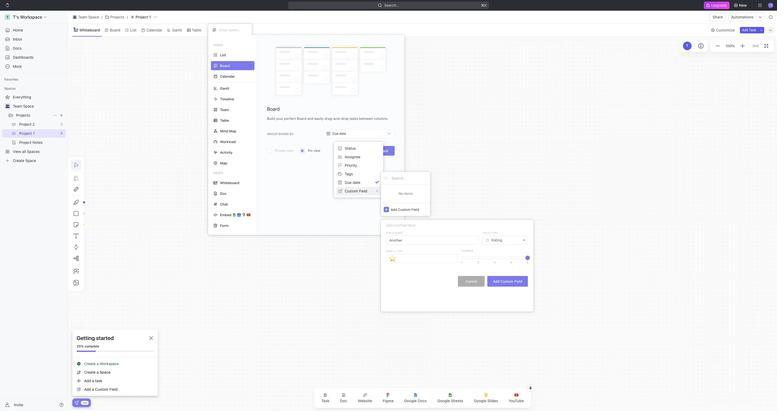 Task type: locate. For each thing, give the bounding box(es) containing it.
board
[[110, 28, 120, 32], [267, 106, 280, 112], [378, 149, 388, 153]]

a down the add a task
[[92, 387, 94, 392]]

0 vertical spatial list
[[130, 28, 137, 32]]

date
[[339, 132, 346, 136], [353, 180, 360, 185]]

1 vertical spatial doc
[[340, 399, 347, 403]]

0 vertical spatial add custom field
[[391, 207, 419, 212]]

table link
[[191, 26, 201, 34]]

custom down due date button
[[345, 189, 358, 193]]

add custom field down 4
[[493, 279, 522, 283]]

whiteboard up chat
[[220, 181, 239, 185]]

1 vertical spatial projects link
[[16, 111, 51, 120]]

1 vertical spatial team space link
[[13, 102, 65, 111]]

Enter name... text field
[[386, 236, 479, 245]]

add custom field up name
[[386, 224, 416, 227]]

0 horizontal spatial /
[[101, 15, 103, 19]]

1 vertical spatial due date
[[345, 180, 360, 185]]

1 horizontal spatial map
[[229, 129, 236, 133]]

team space
[[78, 15, 99, 19], [13, 104, 34, 108]]

team space up whiteboard link
[[78, 15, 99, 19]]

100% button
[[725, 43, 736, 49]]

priority
[[345, 163, 357, 168]]

status
[[345, 146, 356, 151]]

0 horizontal spatial whiteboard
[[79, 28, 100, 32]]

1
[[149, 15, 151, 19], [461, 261, 462, 264]]

1/4
[[83, 401, 87, 404]]

2 google from the left
[[437, 399, 450, 403]]

0 vertical spatial calendar
[[146, 28, 162, 32]]

1 horizontal spatial space
[[88, 15, 99, 19]]

dashboards link
[[2, 53, 66, 62]]

0 vertical spatial space
[[88, 15, 99, 19]]

whiteboard link
[[78, 26, 100, 34]]

due inside button
[[345, 180, 352, 185]]

Search... text field
[[392, 174, 428, 182]]

/
[[101, 15, 103, 19], [127, 15, 128, 19]]

1 horizontal spatial 1
[[461, 261, 462, 264]]

youtube
[[509, 399, 524, 403]]

table
[[192, 28, 201, 32], [220, 118, 229, 122]]

0 horizontal spatial team space link
[[13, 102, 65, 111]]

1 horizontal spatial doc
[[340, 399, 347, 403]]

due date up status
[[332, 132, 346, 136]]

team right user group icon
[[78, 15, 87, 19]]

projects link
[[104, 14, 126, 20], [16, 111, 51, 120]]

due date inside due date button
[[345, 180, 360, 185]]

list down view
[[220, 53, 226, 57]]

custom down the task
[[95, 387, 108, 392]]

0 vertical spatial create
[[84, 362, 96, 366]]

2 horizontal spatial google
[[474, 399, 486, 403]]

due date up custom field
[[345, 180, 360, 185]]

0 vertical spatial board
[[110, 28, 120, 32]]

add inside button
[[742, 28, 748, 32]]

0 vertical spatial table
[[192, 28, 201, 32]]

whiteboard
[[79, 28, 100, 32], [220, 181, 239, 185]]

automations button
[[729, 13, 756, 21]]

1 vertical spatial list
[[220, 53, 226, 57]]

table right gantt link
[[192, 28, 201, 32]]

1 vertical spatial date
[[353, 180, 360, 185]]

1 vertical spatial table
[[220, 118, 229, 122]]

1 horizontal spatial type
[[491, 231, 498, 234]]

0 vertical spatial due
[[332, 132, 339, 136]]

0 horizontal spatial list
[[130, 28, 137, 32]]

1 vertical spatial space
[[23, 104, 34, 108]]

0 horizontal spatial projects link
[[16, 111, 51, 120]]

due date inside due date dropdown button
[[332, 132, 346, 136]]

1 vertical spatial create
[[84, 370, 96, 375]]

0 vertical spatial gantt
[[172, 28, 182, 32]]

list down project 1 'link' at the left of the page
[[130, 28, 137, 32]]

task left doc button
[[321, 399, 329, 403]]

team down timeline
[[220, 107, 229, 112]]

getting
[[77, 335, 95, 341]]

25% complete
[[77, 345, 99, 349]]

0 horizontal spatial due
[[332, 132, 339, 136]]

1 horizontal spatial whiteboard
[[220, 181, 239, 185]]

space right user group image at left
[[23, 104, 34, 108]]

calendar down project 1
[[146, 28, 162, 32]]

1 vertical spatial map
[[220, 161, 227, 165]]

a up 'create a space'
[[97, 362, 99, 366]]

google slides
[[474, 399, 498, 403]]

1 horizontal spatial table
[[220, 118, 229, 122]]

space up whiteboard link
[[88, 15, 99, 19]]

custom
[[345, 189, 358, 193], [398, 207, 411, 212], [394, 224, 407, 227], [501, 279, 513, 283], [95, 387, 108, 392]]

type inside emoji type ⭐
[[396, 250, 403, 253]]

1 horizontal spatial task
[[749, 28, 756, 32]]

create up the add a task
[[84, 370, 96, 375]]

add custom field down no items
[[391, 207, 419, 212]]

1 inside 'link'
[[149, 15, 151, 19]]

0 horizontal spatial space
[[23, 104, 34, 108]]

gantt link
[[171, 26, 182, 34]]

upgrade
[[712, 3, 727, 7]]

add inside dropdown button
[[391, 207, 397, 212]]

1 vertical spatial 1
[[461, 261, 462, 264]]

1 vertical spatial team space
[[13, 104, 34, 108]]

1 horizontal spatial docs
[[418, 399, 427, 403]]

0 horizontal spatial gantt
[[172, 28, 182, 32]]

workspace
[[100, 362, 119, 366]]

2 vertical spatial space
[[100, 370, 110, 375]]

space inside sidebar "navigation"
[[23, 104, 34, 108]]

field
[[359, 189, 367, 193], [412, 207, 419, 212], [408, 224, 416, 227], [386, 231, 394, 234], [483, 231, 490, 234], [514, 279, 522, 283], [109, 387, 118, 392]]

0 horizontal spatial 1
[[149, 15, 151, 19]]

type
[[491, 231, 498, 234], [396, 250, 403, 253]]

custom down 4
[[501, 279, 513, 283]]

table up mind
[[220, 118, 229, 122]]

1 vertical spatial docs
[[418, 399, 427, 403]]

create for create a space
[[84, 370, 96, 375]]

0 vertical spatial task
[[749, 28, 756, 32]]

share button
[[710, 13, 726, 21]]

custom inside button
[[501, 279, 513, 283]]

1 down number
[[461, 261, 462, 264]]

3 google from the left
[[474, 399, 486, 403]]

tree
[[2, 93, 66, 165]]

gantt left table link
[[172, 28, 182, 32]]

1 horizontal spatial team space
[[78, 15, 99, 19]]

due date
[[332, 132, 346, 136], [345, 180, 360, 185]]

map down activity
[[220, 161, 227, 165]]

youtube button
[[505, 390, 528, 406]]

0 horizontal spatial map
[[220, 161, 227, 165]]

customize button
[[709, 26, 737, 34]]

google right figma
[[404, 399, 417, 403]]

0 vertical spatial projects
[[110, 15, 124, 19]]

1 horizontal spatial google
[[437, 399, 450, 403]]

gantt
[[172, 28, 182, 32], [220, 86, 229, 90]]

due
[[332, 132, 339, 136], [345, 180, 352, 185]]

0 vertical spatial team space
[[78, 15, 99, 19]]

1 vertical spatial task
[[321, 399, 329, 403]]

0 horizontal spatial doc
[[220, 191, 227, 196]]

docs inside sidebar "navigation"
[[13, 46, 22, 50]]

2 create from the top
[[84, 370, 96, 375]]

docs link
[[2, 44, 66, 53]]

a for custom
[[92, 387, 94, 392]]

map right mind
[[229, 129, 236, 133]]

add custom field button
[[381, 203, 430, 216]]

1 horizontal spatial /
[[127, 15, 128, 19]]

1 horizontal spatial projects link
[[104, 14, 126, 20]]

create a space
[[84, 370, 110, 375]]

doc right the task 'button'
[[340, 399, 347, 403]]

activity
[[220, 150, 233, 154]]

0 horizontal spatial type
[[396, 250, 403, 253]]

1 google from the left
[[404, 399, 417, 403]]

1 create from the top
[[84, 362, 96, 366]]

add board
[[371, 149, 388, 153]]

date inside button
[[353, 180, 360, 185]]

a up the task
[[97, 370, 99, 375]]

2 vertical spatial add custom field
[[493, 279, 522, 283]]

date inside dropdown button
[[339, 132, 346, 136]]

task inside 'button'
[[321, 399, 329, 403]]

3
[[494, 261, 496, 264]]

google for google docs
[[404, 399, 417, 403]]

figma
[[383, 399, 394, 403]]

embed
[[220, 213, 232, 217]]

0 vertical spatial docs
[[13, 46, 22, 50]]

0 horizontal spatial docs
[[13, 46, 22, 50]]

0 vertical spatial doc
[[220, 191, 227, 196]]

calendar up timeline
[[220, 74, 235, 78]]

rating
[[491, 238, 502, 242]]

doc up chat
[[220, 191, 227, 196]]

map
[[229, 129, 236, 133], [220, 161, 227, 165]]

a for task
[[92, 379, 94, 383]]

team inside sidebar "navigation"
[[13, 104, 22, 108]]

2 horizontal spatial space
[[100, 370, 110, 375]]

create up 'create a space'
[[84, 362, 96, 366]]

due for due date button
[[345, 180, 352, 185]]

assignee
[[345, 155, 360, 159]]

2 horizontal spatial board
[[378, 149, 388, 153]]

1 vertical spatial gantt
[[220, 86, 229, 90]]

1 vertical spatial board
[[267, 106, 280, 112]]

2 / from the left
[[127, 15, 128, 19]]

google left sheets
[[437, 399, 450, 403]]

1 vertical spatial projects
[[16, 113, 30, 118]]

date up custom field
[[353, 180, 360, 185]]

0 horizontal spatial table
[[192, 28, 201, 32]]

1 horizontal spatial team space link
[[71, 14, 100, 20]]

favorites
[[4, 77, 18, 81]]

space down create a workspace
[[100, 370, 110, 375]]

date up status
[[339, 132, 346, 136]]

1 vertical spatial due
[[345, 180, 352, 185]]

google left the slides
[[474, 399, 486, 403]]

board
[[279, 132, 289, 136]]

1 horizontal spatial projects
[[110, 15, 124, 19]]

started
[[96, 335, 114, 341]]

1 horizontal spatial gantt
[[220, 86, 229, 90]]

type for field type
[[491, 231, 498, 234]]

complete
[[85, 345, 99, 349]]

0 horizontal spatial date
[[339, 132, 346, 136]]

projects
[[110, 15, 124, 19], [16, 113, 30, 118]]

a left the task
[[92, 379, 94, 383]]

0 vertical spatial map
[[229, 129, 236, 133]]

task down automations button
[[749, 28, 756, 32]]

1 horizontal spatial date
[[353, 180, 360, 185]]

add task
[[742, 28, 756, 32]]

calendar
[[146, 28, 162, 32], [220, 74, 235, 78]]

task
[[749, 28, 756, 32], [321, 399, 329, 403]]

0 horizontal spatial task
[[321, 399, 329, 403]]

gantt up timeline
[[220, 86, 229, 90]]

type up rating
[[491, 231, 498, 234]]

due date button
[[323, 130, 395, 138]]

1 right "project"
[[149, 15, 151, 19]]

0 horizontal spatial team space
[[13, 104, 34, 108]]

1 vertical spatial type
[[396, 250, 403, 253]]

inbox link
[[2, 35, 66, 44]]

custom field
[[345, 189, 367, 193]]

team space link
[[71, 14, 100, 20], [13, 102, 65, 111]]

create a workspace
[[84, 362, 119, 366]]

1 horizontal spatial due
[[345, 180, 352, 185]]

0 vertical spatial 1
[[149, 15, 151, 19]]

0 vertical spatial type
[[491, 231, 498, 234]]

0 horizontal spatial team
[[13, 104, 22, 108]]

0 horizontal spatial projects
[[16, 113, 30, 118]]

0 horizontal spatial calendar
[[146, 28, 162, 32]]

onboarding checklist button element
[[75, 401, 79, 405]]

0 vertical spatial due date
[[332, 132, 346, 136]]

create
[[84, 362, 96, 366], [84, 370, 96, 375]]

create for create a workspace
[[84, 362, 96, 366]]

0 horizontal spatial google
[[404, 399, 417, 403]]

0 vertical spatial whiteboard
[[79, 28, 100, 32]]

type right emoji on the bottom of the page
[[396, 250, 403, 253]]

favorites button
[[2, 76, 21, 83]]

0 vertical spatial team space link
[[71, 14, 100, 20]]

tree containing team space
[[2, 93, 66, 165]]

team space right user group image at left
[[13, 104, 34, 108]]

google for google sheets
[[437, 399, 450, 403]]

add custom field
[[391, 207, 419, 212], [386, 224, 416, 227], [493, 279, 522, 283]]

team right user group image at left
[[13, 104, 22, 108]]

1 vertical spatial calendar
[[220, 74, 235, 78]]

5
[[527, 261, 529, 264]]

t
[[686, 44, 688, 48]]

1 horizontal spatial list
[[220, 53, 226, 57]]

due inside dropdown button
[[332, 132, 339, 136]]

project 1
[[136, 15, 151, 19]]

1 horizontal spatial calendar
[[220, 74, 235, 78]]

0 vertical spatial date
[[339, 132, 346, 136]]

0 horizontal spatial board
[[110, 28, 120, 32]]

space
[[88, 15, 99, 19], [23, 104, 34, 108], [100, 370, 110, 375]]

team
[[78, 15, 87, 19], [13, 104, 22, 108], [220, 107, 229, 112]]

whiteboard left board 'link'
[[79, 28, 100, 32]]



Task type: describe. For each thing, give the bounding box(es) containing it.
dashboards
[[13, 55, 34, 60]]

2
[[477, 261, 479, 264]]

1 horizontal spatial team
[[78, 15, 87, 19]]

user group image
[[5, 105, 9, 108]]

google docs button
[[400, 390, 431, 406]]

field type
[[483, 231, 498, 234]]

home
[[13, 28, 23, 32]]

mind map
[[220, 129, 236, 133]]

date for due date button
[[353, 180, 360, 185]]

1 / from the left
[[101, 15, 103, 19]]

search...
[[384, 3, 399, 7]]

cancel button
[[458, 276, 485, 287]]

field inside button
[[514, 279, 522, 283]]

rating button
[[483, 236, 528, 245]]

onboarding checklist button image
[[75, 401, 79, 405]]

no
[[399, 191, 403, 196]]

project
[[136, 15, 148, 19]]

due date for due date dropdown button on the top of the page
[[332, 132, 346, 136]]

Enter name... field
[[219, 28, 248, 32]]

100%
[[726, 44, 735, 48]]

add a custom field
[[84, 387, 118, 392]]

priority button
[[336, 161, 381, 170]]

slides
[[487, 399, 498, 403]]

items
[[404, 191, 413, 196]]

docs inside button
[[418, 399, 427, 403]]

google for google slides
[[474, 399, 486, 403]]

add task button
[[740, 27, 758, 33]]

list link
[[129, 26, 137, 34]]

2 horizontal spatial team
[[220, 107, 229, 112]]

no items
[[399, 191, 413, 196]]

emoji type ⭐
[[386, 250, 403, 262]]

25%
[[77, 345, 84, 349]]

0 vertical spatial projects link
[[104, 14, 126, 20]]

a for space
[[97, 370, 99, 375]]

google sheets button
[[433, 390, 467, 406]]

home link
[[2, 26, 66, 34]]

chat
[[220, 202, 228, 206]]

tags
[[345, 172, 353, 176]]

2 vertical spatial board
[[378, 149, 388, 153]]

doc inside doc button
[[340, 399, 347, 403]]

new
[[739, 3, 747, 7]]

add custom field inside button
[[493, 279, 522, 283]]

board link
[[109, 26, 120, 34]]

type for emoji type ⭐
[[396, 250, 403, 253]]

custom up name
[[394, 224, 407, 227]]

website button
[[354, 390, 376, 406]]

view button
[[208, 26, 225, 34]]

name
[[395, 231, 403, 234]]

a for workspace
[[97, 362, 99, 366]]

custom down no items
[[398, 207, 411, 212]]

new button
[[732, 1, 750, 10]]

add inside button
[[493, 279, 500, 283]]

google docs
[[404, 399, 427, 403]]

add custom field inside dropdown button
[[391, 207, 419, 212]]

cancel
[[466, 279, 477, 283]]

website
[[358, 399, 372, 403]]

number
[[461, 249, 473, 252]]

getting started
[[77, 335, 114, 341]]

1 vertical spatial whiteboard
[[220, 181, 239, 185]]

sidebar navigation
[[0, 11, 68, 411]]

⭐
[[389, 255, 396, 262]]

due date button
[[336, 178, 381, 187]]

date for due date dropdown button on the top of the page
[[339, 132, 346, 136]]

doc button
[[336, 390, 351, 406]]

custom field button
[[336, 187, 381, 195]]

inbox
[[13, 37, 22, 41]]

upgrade link
[[704, 2, 729, 9]]

mind
[[220, 129, 228, 133]]

field name
[[386, 231, 403, 234]]

team space link inside sidebar "navigation"
[[13, 102, 65, 111]]

add custom field button
[[488, 276, 528, 287]]

projects inside sidebar "navigation"
[[16, 113, 30, 118]]

by:
[[290, 132, 294, 136]]

workload
[[220, 140, 236, 144]]

group board by:
[[267, 132, 294, 136]]

timeline
[[220, 97, 234, 101]]

invite
[[14, 403, 23, 407]]

form
[[220, 223, 229, 228]]

automations
[[731, 15, 754, 19]]

group
[[267, 132, 278, 136]]

tree inside sidebar "navigation"
[[2, 93, 66, 165]]

add a task
[[84, 379, 102, 383]]

1 vertical spatial add custom field
[[386, 224, 416, 227]]

due date for due date button
[[345, 180, 360, 185]]

⭐ button
[[386, 254, 457, 263]]

user group image
[[73, 16, 76, 18]]

project 1 link
[[129, 14, 152, 20]]

⌘k
[[481, 3, 487, 7]]

4
[[510, 261, 512, 264]]

google slides button
[[470, 390, 502, 406]]

google sheets
[[437, 399, 463, 403]]

emoji
[[386, 250, 395, 253]]

task
[[95, 379, 102, 383]]

view button
[[208, 24, 225, 36]]

spaces
[[4, 87, 16, 91]]

view
[[215, 28, 224, 32]]

close image
[[149, 336, 153, 340]]

board inside 'link'
[[110, 28, 120, 32]]

due for due date dropdown button on the top of the page
[[332, 132, 339, 136]]

team space inside sidebar "navigation"
[[13, 104, 34, 108]]

task inside button
[[749, 28, 756, 32]]

sheets
[[451, 399, 463, 403]]

customize
[[716, 28, 735, 32]]

1 horizontal spatial board
[[267, 106, 280, 112]]



Task type: vqa. For each thing, say whether or not it's contained in the screenshot.
the Advanced associated with Advanced Security Controls
no



